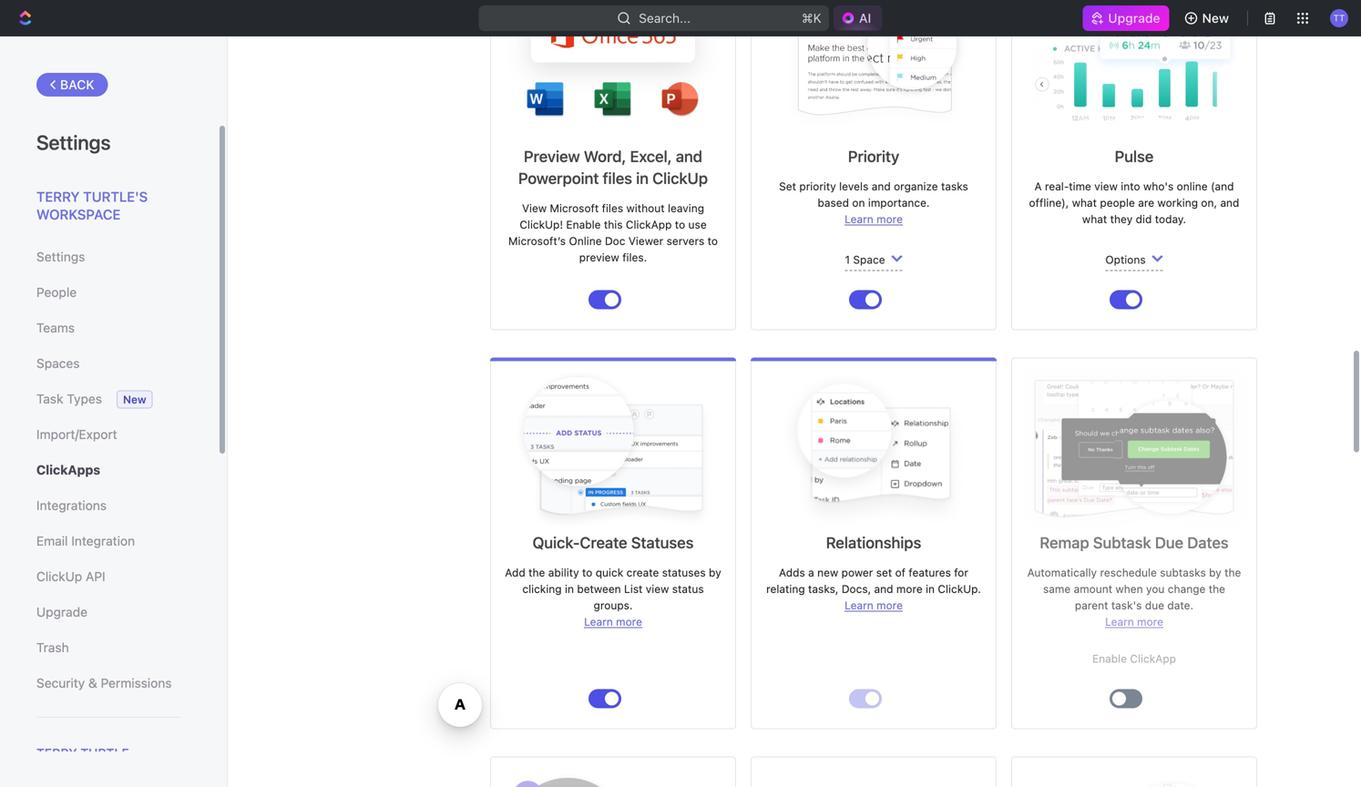 Task type: vqa. For each thing, say whether or not it's contained in the screenshot.
left The Upgrade
yes



Task type: describe. For each thing, give the bounding box(es) containing it.
clickapps link
[[36, 455, 181, 486]]

relating
[[767, 583, 805, 596]]

ability
[[548, 566, 579, 579]]

pulse
[[1115, 147, 1154, 165]]

1 settings from the top
[[36, 130, 111, 154]]

terry turtle's workspace
[[36, 189, 148, 222]]

real-
[[1045, 180, 1069, 193]]

a real-time view into who's online (and offline), what people are working on, and what they did today.
[[1029, 180, 1240, 226]]

2 settings from the top
[[36, 249, 85, 264]]

and inside preview word, excel, and powerpoint files in clickup
[[676, 147, 703, 165]]

more down "of"
[[897, 583, 923, 596]]

import/export
[[36, 427, 117, 442]]

learn for quick-create statuses
[[584, 616, 613, 628]]

remap
[[1040, 534, 1090, 552]]

on,
[[1201, 196, 1218, 209]]

on
[[852, 196, 865, 209]]

date.
[[1168, 599, 1194, 612]]

amount
[[1074, 583, 1113, 596]]

new inside new button
[[1203, 10, 1229, 26]]

settings link
[[36, 241, 181, 272]]

types
[[67, 391, 102, 406]]

time
[[1069, 180, 1092, 193]]

1 horizontal spatial upgrade link
[[1083, 5, 1170, 31]]

subtask
[[1093, 534, 1152, 552]]

learn more link down on
[[845, 213, 903, 226]]

clicking
[[523, 583, 562, 596]]

for
[[954, 566, 969, 579]]

learn for remap subtask due dates
[[1106, 616, 1134, 628]]

importance.
[[868, 196, 930, 209]]

and inside a real-time view into who's online (and offline), what people are working on, and what they did today.
[[1221, 196, 1240, 209]]

people
[[1100, 196, 1135, 209]]

clickup.
[[938, 583, 981, 596]]

they
[[1111, 213, 1133, 226]]

and inside adds a new power set of features for relating tasks, docs, and more in clickup. learn more
[[874, 583, 894, 596]]

spaces
[[36, 356, 80, 371]]

learn inside the set priority levels and organize tasks based on importance. learn more
[[845, 213, 874, 226]]

trash link
[[36, 632, 181, 663]]

same
[[1043, 583, 1071, 596]]

turtle
[[80, 746, 129, 761]]

add
[[505, 566, 526, 579]]

did
[[1136, 213, 1152, 226]]

remap subtask due dates
[[1040, 534, 1229, 552]]

automatically reschedule subtasks by the same amount when you change the parent task's due date. learn more
[[1028, 566, 1242, 628]]

integration
[[71, 534, 135, 549]]

clickup inside preview word, excel, and powerpoint files in clickup
[[653, 169, 708, 187]]

learn for relationships
[[845, 599, 874, 612]]

the down dates
[[1225, 566, 1242, 579]]

settings element
[[0, 36, 228, 787]]

tt button
[[1325, 4, 1354, 33]]

quick-
[[533, 534, 580, 552]]

upgrade inside settings element
[[36, 605, 87, 620]]

offline),
[[1029, 196, 1069, 209]]

in inside add the ability to quick create statuses by clicking in between list view status groups. learn more
[[565, 583, 574, 596]]

tasks
[[941, 180, 969, 193]]

teams
[[36, 320, 75, 335]]

learn more link for relationships
[[845, 599, 903, 612]]

priority
[[848, 147, 900, 165]]

turtle's
[[83, 189, 148, 205]]

security
[[36, 676, 85, 691]]

a
[[808, 566, 815, 579]]

learn more link for quick-create statuses
[[584, 616, 642, 628]]

subtasks
[[1160, 566, 1206, 579]]

set
[[876, 566, 892, 579]]

task
[[36, 391, 63, 406]]

task types
[[36, 391, 102, 406]]

preview
[[524, 147, 580, 165]]

create
[[580, 534, 628, 552]]

docs,
[[842, 583, 871, 596]]

0 vertical spatial upgrade
[[1108, 10, 1161, 26]]

people link
[[36, 277, 181, 308]]

1
[[845, 253, 850, 266]]

permissions
[[101, 676, 172, 691]]

set
[[779, 180, 797, 193]]

task's
[[1112, 599, 1142, 612]]

by inside automatically reschedule subtasks by the same amount when you change the parent task's due date. learn more
[[1209, 566, 1222, 579]]

trash
[[36, 640, 69, 655]]

more for quick-create statuses
[[616, 616, 642, 628]]

add the ability to quick create statuses by clicking in between list view status groups. learn more
[[505, 566, 722, 628]]

new button
[[1177, 4, 1240, 33]]

view inside add the ability to quick create statuses by clicking in between list view status groups. learn more
[[646, 583, 669, 596]]

teams link
[[36, 313, 181, 344]]

adds
[[779, 566, 805, 579]]

back link
[[36, 73, 108, 97]]

when
[[1116, 583, 1143, 596]]

new
[[818, 566, 839, 579]]

people
[[36, 285, 77, 300]]

groups.
[[594, 599, 633, 612]]

spaces link
[[36, 348, 181, 379]]

set priority levels and organize tasks based on importance. learn more
[[779, 180, 969, 226]]

files
[[603, 169, 632, 187]]

preview word, excel, and powerpoint files in clickup
[[519, 147, 708, 187]]

1 space
[[845, 253, 885, 266]]

view inside a real-time view into who's online (and offline), what people are working on, and what they did today.
[[1095, 180, 1118, 193]]

you
[[1146, 583, 1165, 596]]

organize
[[894, 180, 938, 193]]



Task type: locate. For each thing, give the bounding box(es) containing it.
the right change
[[1209, 583, 1226, 596]]

features
[[909, 566, 951, 579]]

ai button
[[834, 5, 882, 31]]

1 vertical spatial what
[[1083, 213, 1107, 226]]

status
[[672, 583, 704, 596]]

0 vertical spatial upgrade link
[[1083, 5, 1170, 31]]

enable
[[1093, 653, 1127, 665]]

settings
[[36, 130, 111, 154], [36, 249, 85, 264]]

learn inside add the ability to quick create statuses by clicking in between list view status groups. learn more
[[584, 616, 613, 628]]

back
[[60, 77, 94, 92]]

0 vertical spatial new
[[1203, 10, 1229, 26]]

adds a new power set of features for relating tasks, docs, and more in clickup. learn more
[[767, 566, 981, 612]]

more down due
[[1137, 616, 1164, 628]]

1 vertical spatial upgrade
[[36, 605, 87, 620]]

settings up people
[[36, 249, 85, 264]]

more for remap subtask due dates
[[1137, 616, 1164, 628]]

1 vertical spatial view
[[646, 583, 669, 596]]

who's
[[1144, 180, 1174, 193]]

0 vertical spatial view
[[1095, 180, 1118, 193]]

view down "create"
[[646, 583, 669, 596]]

upgrade link left new button
[[1083, 5, 1170, 31]]

priority
[[800, 180, 836, 193]]

1 terry from the top
[[36, 189, 80, 205]]

view
[[1095, 180, 1118, 193], [646, 583, 669, 596]]

quick-create statuses
[[533, 534, 694, 552]]

a
[[1035, 180, 1042, 193]]

clickup inside settings element
[[36, 569, 82, 584]]

0 horizontal spatial in
[[565, 583, 574, 596]]

and down (and
[[1221, 196, 1240, 209]]

and down the set
[[874, 583, 894, 596]]

0 vertical spatial what
[[1072, 196, 1097, 209]]

space
[[853, 253, 885, 266]]

what
[[1072, 196, 1097, 209], [1083, 213, 1107, 226]]

statuses
[[631, 534, 694, 552]]

more inside add the ability to quick create statuses by clicking in between list view status groups. learn more
[[616, 616, 642, 628]]

and up 'importance.'
[[872, 180, 891, 193]]

1 horizontal spatial clickup
[[653, 169, 708, 187]]

options
[[1106, 253, 1146, 266]]

1 horizontal spatial by
[[1209, 566, 1222, 579]]

view up people
[[1095, 180, 1118, 193]]

in inside adds a new power set of features for relating tasks, docs, and more in clickup. learn more
[[926, 583, 935, 596]]

learn down docs,
[[845, 599, 874, 612]]

2 terry from the top
[[36, 746, 77, 761]]

and inside the set priority levels and organize tasks based on importance. learn more
[[872, 180, 891, 193]]

upgrade
[[1108, 10, 1161, 26], [36, 605, 87, 620]]

0 horizontal spatial view
[[646, 583, 669, 596]]

clickup api
[[36, 569, 105, 584]]

clickup down excel,
[[653, 169, 708, 187]]

0 vertical spatial clickup
[[653, 169, 708, 187]]

are
[[1138, 196, 1155, 209]]

more down the groups.
[[616, 616, 642, 628]]

in down features
[[926, 583, 935, 596]]

0 horizontal spatial by
[[709, 566, 722, 579]]

0 horizontal spatial clickup
[[36, 569, 82, 584]]

automatically
[[1028, 566, 1097, 579]]

by right statuses
[[709, 566, 722, 579]]

new
[[1203, 10, 1229, 26], [123, 393, 146, 406]]

1 by from the left
[[709, 566, 722, 579]]

in inside preview word, excel, and powerpoint files in clickup
[[636, 169, 649, 187]]

working
[[1158, 196, 1198, 209]]

learn inside automatically reschedule subtasks by the same amount when you change the parent task's due date. learn more
[[1106, 616, 1134, 628]]

dates
[[1188, 534, 1229, 552]]

terry up workspace
[[36, 189, 80, 205]]

due
[[1155, 534, 1184, 552]]

2 horizontal spatial in
[[926, 583, 935, 596]]

integrations link
[[36, 490, 181, 521]]

create
[[627, 566, 659, 579]]

learn inside adds a new power set of features for relating tasks, docs, and more in clickup. learn more
[[845, 599, 874, 612]]

quick
[[596, 566, 624, 579]]

today.
[[1155, 213, 1187, 226]]

clickapp
[[1130, 653, 1176, 665]]

learn more link for remap subtask due dates
[[1106, 616, 1164, 628]]

learn down task's
[[1106, 616, 1134, 628]]

1 vertical spatial upgrade link
[[36, 597, 181, 628]]

due
[[1145, 599, 1165, 612]]

api
[[86, 569, 105, 584]]

1 horizontal spatial view
[[1095, 180, 1118, 193]]

0 horizontal spatial upgrade
[[36, 605, 87, 620]]

settings down back link
[[36, 130, 111, 154]]

integrations
[[36, 498, 107, 513]]

1 horizontal spatial new
[[1203, 10, 1229, 26]]

the inside add the ability to quick create statuses by clicking in between list view status groups. learn more
[[529, 566, 545, 579]]

0 horizontal spatial upgrade link
[[36, 597, 181, 628]]

learn more link down the groups.
[[584, 616, 642, 628]]

0 vertical spatial terry
[[36, 189, 80, 205]]

based
[[818, 196, 849, 209]]

clickapps
[[36, 462, 100, 478]]

security & permissions
[[36, 676, 172, 691]]

0 horizontal spatial new
[[123, 393, 146, 406]]

clickup
[[653, 169, 708, 187], [36, 569, 82, 584]]

by
[[709, 566, 722, 579], [1209, 566, 1222, 579]]

to
[[582, 566, 593, 579]]

what left they
[[1083, 213, 1107, 226]]

and right excel,
[[676, 147, 703, 165]]

⌘k
[[802, 10, 822, 26]]

terry for terry turtle's workspace
[[36, 189, 80, 205]]

terry left turtle
[[36, 746, 77, 761]]

1 vertical spatial clickup
[[36, 569, 82, 584]]

upgrade link up trash link
[[36, 597, 181, 628]]

import/export link
[[36, 419, 181, 450]]

1 horizontal spatial upgrade
[[1108, 10, 1161, 26]]

enable clickapp
[[1093, 653, 1176, 665]]

1 vertical spatial settings
[[36, 249, 85, 264]]

learn more link down docs,
[[845, 599, 903, 612]]

what down time
[[1072, 196, 1097, 209]]

list
[[624, 583, 643, 596]]

statuses
[[662, 566, 706, 579]]

in down ability
[[565, 583, 574, 596]]

2 by from the left
[[1209, 566, 1222, 579]]

the up clicking
[[529, 566, 545, 579]]

terry for terry turtle
[[36, 746, 77, 761]]

search...
[[639, 10, 691, 26]]

by down dates
[[1209, 566, 1222, 579]]

change
[[1168, 583, 1206, 596]]

new inside settings element
[[123, 393, 146, 406]]

email integration link
[[36, 526, 181, 557]]

terry inside terry turtle's workspace
[[36, 189, 80, 205]]

more inside the set priority levels and organize tasks based on importance. learn more
[[877, 213, 903, 226]]

powerpoint
[[519, 169, 599, 187]]

upgrade down clickup api
[[36, 605, 87, 620]]

by inside add the ability to quick create statuses by clicking in between list view status groups. learn more
[[709, 566, 722, 579]]

1 vertical spatial new
[[123, 393, 146, 406]]

terry turtle
[[36, 746, 129, 761]]

clickup left api
[[36, 569, 82, 584]]

&
[[88, 676, 97, 691]]

power
[[842, 566, 873, 579]]

in down excel,
[[636, 169, 649, 187]]

learn more link down task's
[[1106, 616, 1164, 628]]

learn down the groups.
[[584, 616, 613, 628]]

workspace
[[36, 206, 121, 222]]

0 vertical spatial settings
[[36, 130, 111, 154]]

email
[[36, 534, 68, 549]]

security & permissions link
[[36, 668, 181, 699]]

1 vertical spatial terry
[[36, 746, 77, 761]]

options button
[[1012, 249, 1257, 284]]

more down 'importance.'
[[877, 213, 903, 226]]

into
[[1121, 180, 1141, 193]]

more down the set
[[877, 599, 903, 612]]

reschedule
[[1100, 566, 1157, 579]]

1 horizontal spatial in
[[636, 169, 649, 187]]

more inside automatically reschedule subtasks by the same amount when you change the parent task's due date. learn more
[[1137, 616, 1164, 628]]

learn down on
[[845, 213, 874, 226]]

learn more link
[[845, 213, 903, 226], [845, 599, 903, 612], [584, 616, 642, 628], [1106, 616, 1164, 628]]

relationships
[[826, 534, 922, 552]]

more for relationships
[[877, 599, 903, 612]]

(and
[[1211, 180, 1234, 193]]

tasks,
[[808, 583, 839, 596]]

between
[[577, 583, 621, 596]]

ai
[[859, 10, 872, 26]]

upgrade left new button
[[1108, 10, 1161, 26]]



